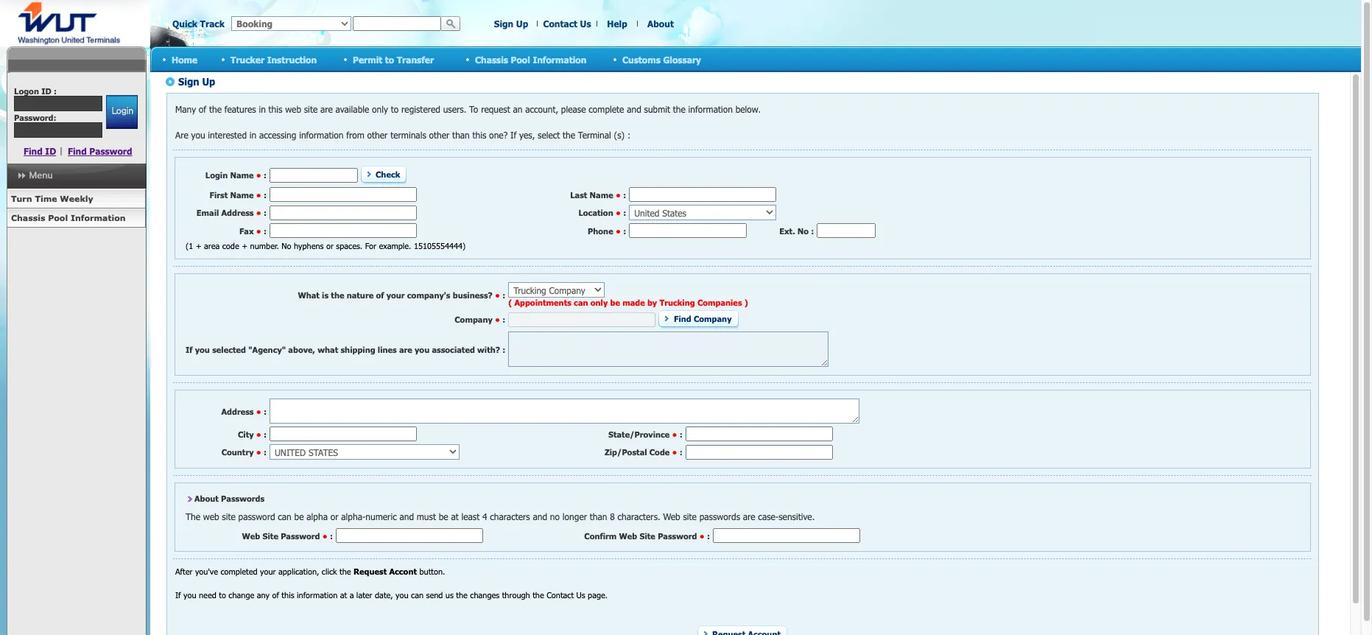 Task type: locate. For each thing, give the bounding box(es) containing it.
pool
[[511, 54, 531, 64], [48, 213, 68, 223]]

contact us
[[543, 18, 591, 29]]

0 horizontal spatial find
[[24, 146, 43, 156]]

1 horizontal spatial find
[[68, 146, 87, 156]]

0 vertical spatial chassis pool information
[[475, 54, 587, 64]]

chassis pool information down "up"
[[475, 54, 587, 64]]

find password
[[68, 146, 132, 156]]

find
[[24, 146, 43, 156], [68, 146, 87, 156]]

information
[[533, 54, 587, 64], [71, 213, 126, 223]]

logon
[[14, 86, 39, 96]]

permit
[[353, 54, 383, 64]]

1 horizontal spatial chassis
[[475, 54, 509, 64]]

find down password:
[[24, 146, 43, 156]]

id left :
[[41, 86, 51, 96]]

help link
[[607, 18, 628, 29]]

find left password
[[68, 146, 87, 156]]

about
[[648, 18, 674, 29]]

1 vertical spatial chassis pool information
[[11, 213, 126, 223]]

glossary
[[664, 54, 702, 64]]

id down password:
[[45, 146, 56, 156]]

chassis down sign
[[475, 54, 509, 64]]

contact us link
[[543, 18, 591, 29]]

chassis pool information
[[475, 54, 587, 64], [11, 213, 126, 223]]

up
[[516, 18, 529, 29]]

trucker instruction
[[231, 54, 317, 64]]

information down contact on the left top of page
[[533, 54, 587, 64]]

chassis down the turn
[[11, 213, 45, 223]]

information down 'weekly'
[[71, 213, 126, 223]]

id for find
[[45, 146, 56, 156]]

chassis pool information down turn time weekly link
[[11, 213, 126, 223]]

1 horizontal spatial information
[[533, 54, 587, 64]]

logon id :
[[14, 86, 57, 96]]

track
[[200, 18, 225, 29]]

chassis
[[475, 54, 509, 64], [11, 213, 45, 223]]

0 vertical spatial chassis
[[475, 54, 509, 64]]

1 vertical spatial id
[[45, 146, 56, 156]]

pool down turn time weekly
[[48, 213, 68, 223]]

sign up link
[[494, 18, 529, 29]]

about link
[[648, 18, 674, 29]]

0 horizontal spatial chassis pool information
[[11, 213, 126, 223]]

None text field
[[353, 16, 441, 31], [14, 96, 103, 111], [353, 16, 441, 31], [14, 96, 103, 111]]

0 vertical spatial id
[[41, 86, 51, 96]]

:
[[54, 86, 57, 96]]

us
[[580, 18, 591, 29]]

1 vertical spatial chassis
[[11, 213, 45, 223]]

find id
[[24, 146, 56, 156]]

contact
[[543, 18, 578, 29]]

0 horizontal spatial information
[[71, 213, 126, 223]]

None password field
[[14, 122, 103, 138]]

1 horizontal spatial pool
[[511, 54, 531, 64]]

id for logon
[[41, 86, 51, 96]]

1 find from the left
[[24, 146, 43, 156]]

pool down "up"
[[511, 54, 531, 64]]

home
[[172, 54, 198, 64]]

0 horizontal spatial chassis
[[11, 213, 45, 223]]

2 find from the left
[[68, 146, 87, 156]]

find for find password
[[68, 146, 87, 156]]

id
[[41, 86, 51, 96], [45, 146, 56, 156]]

0 horizontal spatial pool
[[48, 213, 68, 223]]



Task type: vqa. For each thing, say whether or not it's contained in the screenshot.
the Find ID
yes



Task type: describe. For each thing, give the bounding box(es) containing it.
find id link
[[24, 146, 56, 156]]

turn time weekly
[[11, 194, 93, 203]]

1 vertical spatial information
[[71, 213, 126, 223]]

quick
[[172, 18, 198, 29]]

sign
[[494, 18, 514, 29]]

password
[[89, 146, 132, 156]]

turn
[[11, 194, 32, 203]]

quick track
[[172, 18, 225, 29]]

help
[[607, 18, 628, 29]]

find password link
[[68, 146, 132, 156]]

time
[[35, 194, 57, 203]]

weekly
[[60, 194, 93, 203]]

1 horizontal spatial chassis pool information
[[475, 54, 587, 64]]

to
[[385, 54, 394, 64]]

trucker
[[231, 54, 265, 64]]

sign up
[[494, 18, 529, 29]]

customs
[[623, 54, 661, 64]]

1 vertical spatial pool
[[48, 213, 68, 223]]

login image
[[106, 95, 137, 129]]

permit to transfer
[[353, 54, 434, 64]]

password:
[[14, 113, 56, 122]]

instruction
[[267, 54, 317, 64]]

turn time weekly link
[[7, 189, 146, 209]]

0 vertical spatial pool
[[511, 54, 531, 64]]

0 vertical spatial information
[[533, 54, 587, 64]]

customs glossary
[[623, 54, 702, 64]]

transfer
[[397, 54, 434, 64]]

find for find id
[[24, 146, 43, 156]]

chassis pool information link
[[7, 209, 146, 228]]



